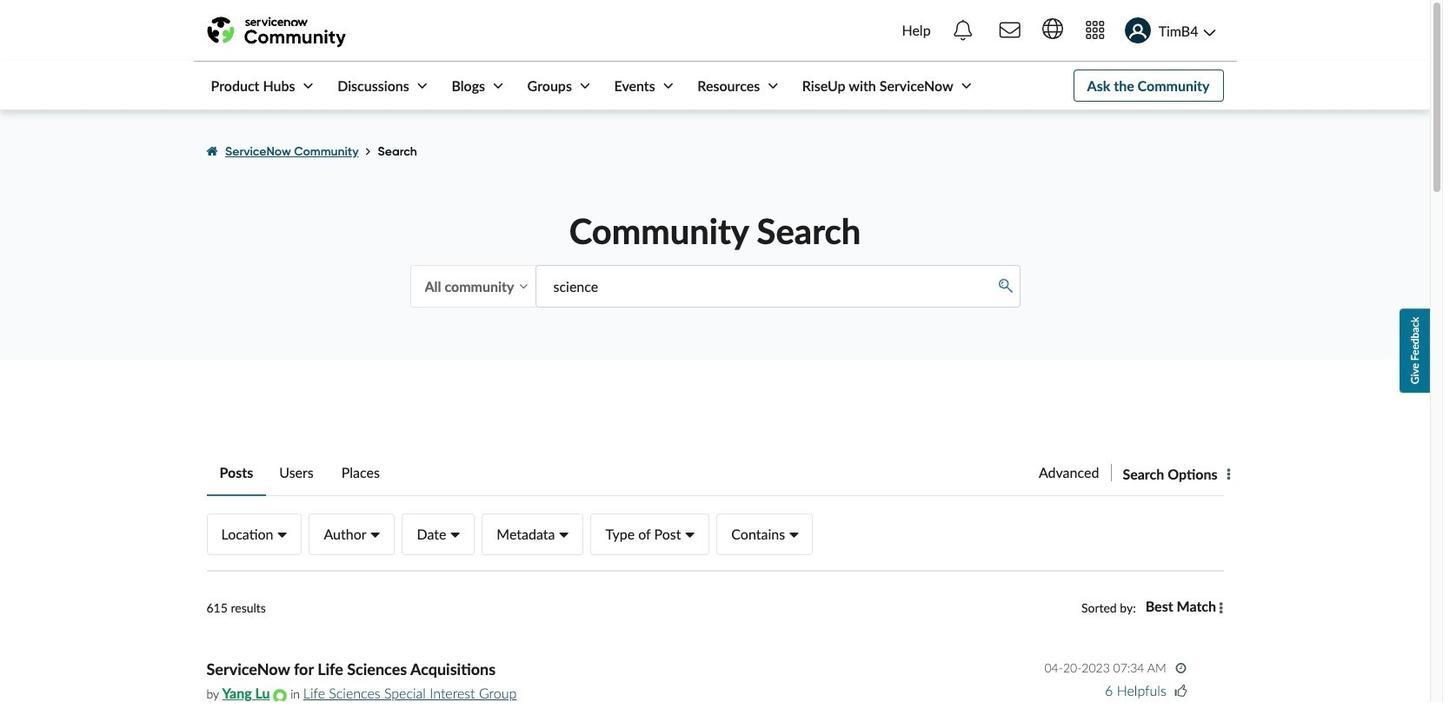 Task type: vqa. For each thing, say whether or not it's contained in the screenshot.
menu bar
yes



Task type: describe. For each thing, give the bounding box(es) containing it.
Search text field
[[535, 265, 1020, 308]]

language selector image
[[1042, 19, 1063, 40]]

timb4 image
[[1125, 18, 1151, 44]]



Task type: locate. For each thing, give the bounding box(es) containing it.
tab list
[[207, 452, 1224, 497]]

menu bar
[[193, 62, 975, 110]]

tab panel
[[207, 590, 1224, 703]]

heading
[[1082, 590, 1145, 627]]

list
[[207, 128, 1224, 176]]

servicenow employee image
[[273, 690, 287, 703]]

alert
[[207, 590, 1082, 627]]



